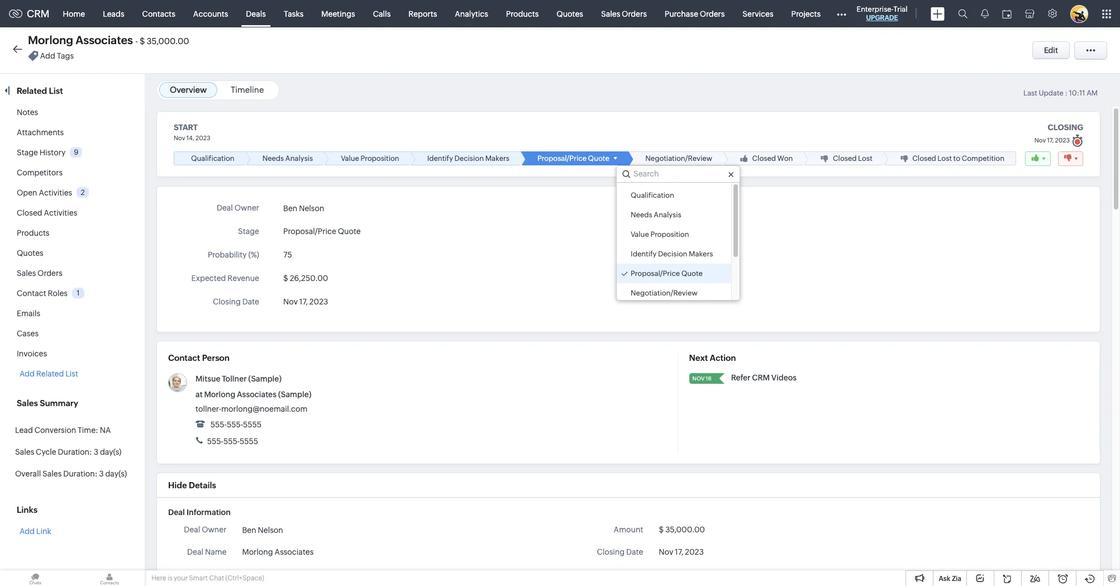 Task type: vqa. For each thing, say whether or not it's contained in the screenshot.
Refer CRM Videos
yes



Task type: locate. For each thing, give the bounding box(es) containing it.
stage up '(%)'
[[238, 227, 259, 236]]

9
[[74, 148, 78, 156]]

ask zia
[[939, 575, 962, 583]]

35,000.00 inside morlong associates - $ 35,000.00
[[147, 36, 189, 46]]

qualification down 'search' text field
[[631, 191, 674, 200]]

0 vertical spatial products link
[[497, 0, 548, 27]]

2023
[[196, 135, 210, 141], [1056, 137, 1070, 144], [310, 297, 328, 306], [685, 548, 704, 557]]

1 vertical spatial date
[[627, 548, 643, 557]]

1 vertical spatial identify
[[631, 250, 657, 258]]

1 horizontal spatial makers
[[689, 250, 713, 258]]

duration: up overall sales duration: 3 day(s)
[[58, 448, 92, 457]]

26,250.00
[[290, 274, 328, 283]]

associates down leads
[[76, 34, 133, 46]]

1 name from the top
[[205, 548, 227, 557]]

negotiation/review
[[646, 154, 713, 163], [631, 289, 698, 297]]

leads
[[103, 9, 124, 18]]

closing down amount
[[597, 548, 625, 557]]

add tags
[[40, 52, 74, 61]]

0 horizontal spatial nelson
[[258, 526, 283, 535]]

0 vertical spatial name
[[205, 548, 227, 557]]

add link
[[20, 527, 51, 536]]

0 vertical spatial (sample)
[[248, 375, 282, 383]]

owner for stage
[[235, 203, 259, 212]]

associates down morlong associates
[[275, 570, 314, 579]]

morlong associates (sample) link
[[204, 390, 312, 399], [242, 569, 348, 581]]

0 horizontal spatial 17,
[[299, 297, 308, 306]]

quote
[[588, 154, 610, 163], [338, 227, 361, 236], [682, 269, 703, 278], [714, 570, 737, 579]]

duration: down sales cycle duration: 3 day(s)
[[63, 469, 97, 478]]

Search text field
[[617, 166, 740, 182]]

1 vertical spatial nelson
[[258, 526, 283, 535]]

related down invoices link at left
[[36, 369, 64, 378]]

cases
[[17, 329, 39, 338]]

1 horizontal spatial crm
[[752, 373, 770, 382]]

morlong for morlong associates (sample)
[[242, 570, 273, 579]]

0 horizontal spatial $
[[140, 36, 145, 46]]

1 horizontal spatial sales orders link
[[592, 0, 656, 27]]

2023 down closing
[[1056, 137, 1070, 144]]

closed activities link
[[17, 208, 77, 217]]

2 vertical spatial $
[[659, 525, 664, 534]]

0 horizontal spatial products
[[17, 229, 49, 238]]

purchase
[[665, 9, 699, 18]]

list down add tags
[[49, 86, 63, 96]]

2 horizontal spatial stage
[[622, 570, 643, 579]]

1 vertical spatial value
[[631, 230, 649, 239]]

$ right amount
[[659, 525, 664, 534]]

nov down last
[[1035, 137, 1046, 144]]

signals image
[[981, 9, 989, 18]]

0 vertical spatial contact
[[17, 289, 46, 298]]

related list
[[17, 86, 65, 96]]

1 horizontal spatial quotes
[[557, 9, 584, 18]]

am
[[1087, 89, 1098, 97]]

ben nelson up 75
[[283, 204, 324, 213]]

2023 inside "start nov 14, 2023"
[[196, 135, 210, 141]]

0 horizontal spatial quotes link
[[17, 249, 43, 258]]

products down the 'closed activities' link
[[17, 229, 49, 238]]

2023 right 14,
[[196, 135, 210, 141]]

tags
[[57, 52, 74, 61]]

products right analytics
[[506, 9, 539, 18]]

ben nelson
[[283, 204, 324, 213], [242, 526, 283, 535]]

owner down information
[[202, 525, 227, 534]]

0 vertical spatial quotes
[[557, 9, 584, 18]]

0 vertical spatial identify
[[427, 154, 453, 163]]

1 vertical spatial 17,
[[299, 297, 308, 306]]

morlong associates (sample)
[[242, 570, 348, 579]]

1 vertical spatial needs analysis
[[631, 211, 682, 219]]

nelson
[[299, 204, 324, 213], [258, 526, 283, 535]]

products link
[[497, 0, 548, 27], [17, 229, 49, 238]]

add
[[40, 52, 55, 61], [20, 369, 35, 378], [20, 527, 35, 536]]

1 vertical spatial decision
[[658, 250, 688, 258]]

0 vertical spatial qualification
[[191, 154, 235, 163]]

closing date down amount
[[597, 548, 643, 557]]

competitors
[[17, 168, 63, 177]]

contact up emails link
[[17, 289, 46, 298]]

deal owner down information
[[184, 525, 227, 534]]

deal information
[[168, 508, 231, 517]]

is
[[168, 575, 172, 582]]

tollner
[[222, 375, 247, 383]]

timeline link
[[231, 85, 264, 94]]

nov left 14,
[[174, 135, 185, 141]]

related up notes
[[17, 86, 47, 96]]

0 horizontal spatial nov 17, 2023
[[283, 297, 328, 306]]

add for add related list
[[20, 369, 35, 378]]

contact roles
[[17, 289, 68, 298]]

information
[[187, 508, 231, 517]]

day(s) for sales cycle duration: 3 day(s)
[[100, 448, 122, 457]]

0 horizontal spatial sales orders
[[17, 269, 62, 278]]

name for account name
[[205, 570, 227, 579]]

time:
[[78, 426, 98, 435]]

0 vertical spatial nelson
[[299, 204, 324, 213]]

1 vertical spatial quotes link
[[17, 249, 43, 258]]

0 vertical spatial makers
[[485, 154, 510, 163]]

0 horizontal spatial sales orders link
[[17, 269, 62, 278]]

0 vertical spatial activities
[[39, 188, 72, 197]]

reports
[[409, 9, 437, 18]]

stage down amount
[[622, 570, 643, 579]]

0 vertical spatial 3
[[94, 448, 98, 457]]

2 vertical spatial (sample)
[[315, 570, 348, 579]]

profile image
[[1071, 5, 1089, 23]]

1 horizontal spatial sales orders
[[601, 9, 647, 18]]

1 vertical spatial 5555
[[240, 437, 258, 446]]

0 vertical spatial negotiation/review
[[646, 154, 713, 163]]

activities up the closed activities
[[39, 188, 72, 197]]

add down invoices link at left
[[20, 369, 35, 378]]

edit
[[1045, 46, 1059, 55]]

search image
[[958, 9, 968, 18]]

open activities
[[17, 188, 72, 197]]

deal up account name
[[187, 548, 203, 557]]

1 vertical spatial contact
[[168, 353, 200, 363]]

0 horizontal spatial contact
[[17, 289, 46, 298]]

at morlong associates (sample)
[[196, 390, 312, 399]]

competition
[[962, 154, 1005, 163]]

morlong associates (sample) link up tollner-morlong@noemail.com
[[204, 390, 312, 399]]

2 name from the top
[[205, 570, 227, 579]]

crm left home
[[27, 8, 50, 20]]

2023 inside the closing nov 17, 2023
[[1056, 137, 1070, 144]]

$ left 26,250.00 at the top left
[[283, 274, 288, 283]]

needs
[[262, 154, 284, 163], [631, 211, 653, 219]]

ben up 75
[[283, 204, 298, 213]]

ben nelson for morlong
[[242, 526, 283, 535]]

1 horizontal spatial 17,
[[675, 548, 684, 557]]

proposal/price
[[538, 154, 587, 163], [283, 227, 336, 236], [631, 269, 680, 278], [659, 570, 712, 579]]

stage up competitors link
[[17, 148, 38, 157]]

date down revenue
[[242, 297, 259, 306]]

won
[[778, 154, 793, 163]]

1 vertical spatial name
[[205, 570, 227, 579]]

1 horizontal spatial owner
[[235, 203, 259, 212]]

closed for closed activities
[[17, 208, 42, 217]]

products link right analytics
[[497, 0, 548, 27]]

35,000.00
[[147, 36, 189, 46], [666, 525, 705, 534]]

contacts link
[[133, 0, 184, 27]]

ben nelson for proposal/price
[[283, 204, 324, 213]]

duration: for overall sales duration:
[[63, 469, 97, 478]]

lost for closed lost to competition
[[938, 154, 952, 163]]

1 horizontal spatial closing date
[[597, 548, 643, 557]]

associates
[[76, 34, 133, 46], [237, 390, 277, 399], [275, 548, 314, 557], [275, 570, 314, 579]]

associates for morlong associates
[[275, 548, 314, 557]]

0 horizontal spatial lost
[[859, 154, 873, 163]]

0 vertical spatial date
[[242, 297, 259, 306]]

0 horizontal spatial crm
[[27, 8, 50, 20]]

last update : 10:11 am
[[1024, 89, 1098, 97]]

refer crm videos link
[[731, 373, 797, 382]]

3 down sales cycle duration: 3 day(s)
[[99, 469, 104, 478]]

17, inside the closing nov 17, 2023
[[1048, 137, 1054, 144]]

hide
[[168, 481, 187, 490]]

invoices link
[[17, 349, 47, 358]]

overview
[[170, 85, 207, 94]]

deal owner for stage
[[217, 203, 259, 212]]

0 vertical spatial 17,
[[1048, 137, 1054, 144]]

name down deal name
[[205, 570, 227, 579]]

person
[[202, 353, 230, 363]]

morlong associates (sample) link for account name
[[242, 569, 348, 581]]

search element
[[952, 0, 975, 27]]

deal name
[[187, 548, 227, 557]]

morlong associates (sample) link down morlong associates
[[242, 569, 348, 581]]

associates up morlong associates (sample)
[[275, 548, 314, 557]]

ben for proposal/price
[[283, 204, 298, 213]]

1 vertical spatial activities
[[44, 208, 77, 217]]

morlong associates (sample) link for at
[[204, 390, 312, 399]]

update
[[1039, 89, 1064, 97]]

2 horizontal spatial $
[[659, 525, 664, 534]]

name
[[205, 548, 227, 557], [205, 570, 227, 579]]

qualification
[[191, 154, 235, 163], [631, 191, 674, 200]]

list up summary
[[66, 369, 78, 378]]

crm right refer
[[752, 373, 770, 382]]

needs analysis
[[262, 154, 313, 163], [631, 211, 682, 219]]

deal owner for deal name
[[184, 525, 227, 534]]

deal down the hide on the bottom of the page
[[168, 508, 185, 517]]

products
[[506, 9, 539, 18], [17, 229, 49, 238]]

1 vertical spatial day(s)
[[105, 469, 127, 478]]

0 horizontal spatial products link
[[17, 229, 49, 238]]

makers
[[485, 154, 510, 163], [689, 250, 713, 258]]

nov down $  35,000.00
[[659, 548, 674, 557]]

$ for amount
[[659, 525, 664, 534]]

(sample)
[[248, 375, 282, 383], [278, 390, 312, 399], [315, 570, 348, 579]]

nov left 16
[[693, 376, 705, 382]]

deal owner
[[217, 203, 259, 212], [184, 525, 227, 534]]

ben up morlong associates
[[242, 526, 256, 535]]

chats image
[[0, 571, 70, 586]]

0 vertical spatial related
[[17, 86, 47, 96]]

calendar image
[[1002, 9, 1012, 18]]

0 horizontal spatial quotes
[[17, 249, 43, 258]]

products link down the 'closed activities' link
[[17, 229, 49, 238]]

0 vertical spatial 35,000.00
[[147, 36, 189, 46]]

3 down time:
[[94, 448, 98, 457]]

associates up tollner-morlong@noemail.com
[[237, 390, 277, 399]]

add for add tags
[[40, 52, 55, 61]]

deal up probability
[[217, 203, 233, 212]]

value proposition
[[341, 154, 399, 163], [631, 230, 689, 239]]

ben nelson up morlong associates
[[242, 526, 283, 535]]

1 horizontal spatial $
[[283, 274, 288, 283]]

$
[[140, 36, 145, 46], [283, 274, 288, 283], [659, 525, 664, 534]]

nov inside the closing nov 17, 2023
[[1035, 137, 1046, 144]]

1 vertical spatial sales orders link
[[17, 269, 62, 278]]

proposal/price quote
[[538, 154, 610, 163], [283, 227, 361, 236], [631, 269, 703, 278], [659, 570, 737, 579]]

add left link
[[20, 527, 35, 536]]

1 vertical spatial analysis
[[654, 211, 682, 219]]

at
[[196, 390, 203, 399]]

0 vertical spatial deal owner
[[217, 203, 259, 212]]

morlong up (ctrl+space)
[[242, 548, 273, 557]]

enterprise-
[[857, 5, 894, 13]]

qualification down 14,
[[191, 154, 235, 163]]

17, down closing
[[1048, 137, 1054, 144]]

closing
[[213, 297, 241, 306], [597, 548, 625, 557]]

associates for morlong associates - $ 35,000.00
[[76, 34, 133, 46]]

orders left the purchase
[[622, 9, 647, 18]]

1 vertical spatial $
[[283, 274, 288, 283]]

0 horizontal spatial decision
[[455, 154, 484, 163]]

activities for closed activities
[[44, 208, 77, 217]]

contact left person
[[168, 353, 200, 363]]

17, down the $  26,250.00
[[299, 297, 308, 306]]

contacts image
[[74, 571, 145, 586]]

profile element
[[1064, 0, 1095, 27]]

1 horizontal spatial stage
[[238, 227, 259, 236]]

1 lost from the left
[[859, 154, 873, 163]]

1 vertical spatial ben
[[242, 526, 256, 535]]

nov 17, 2023 down the $  26,250.00
[[283, 297, 328, 306]]

deal owner up probability (%)
[[217, 203, 259, 212]]

1 vertical spatial value proposition
[[631, 230, 689, 239]]

1 vertical spatial 3
[[99, 469, 104, 478]]

1 horizontal spatial date
[[627, 548, 643, 557]]

2 lost from the left
[[938, 154, 952, 163]]

sales cycle duration: 3 day(s)
[[15, 448, 122, 457]]

1 horizontal spatial value proposition
[[631, 230, 689, 239]]

orders right the purchase
[[700, 9, 725, 18]]

$ right -
[[140, 36, 145, 46]]

0 horizontal spatial needs analysis
[[262, 154, 313, 163]]

0 vertical spatial sales orders
[[601, 9, 647, 18]]

$ inside morlong associates - $ 35,000.00
[[140, 36, 145, 46]]

14,
[[186, 135, 194, 141]]

16
[[706, 376, 712, 382]]

0 vertical spatial quotes link
[[548, 0, 592, 27]]

$ for expected revenue
[[283, 274, 288, 283]]

date down amount
[[627, 548, 643, 557]]

17, down $  35,000.00
[[675, 548, 684, 557]]

(ctrl+space)
[[226, 575, 264, 582]]

add left tags
[[40, 52, 55, 61]]

1 horizontal spatial nelson
[[299, 204, 324, 213]]

ben
[[283, 204, 298, 213], [242, 526, 256, 535]]

closing date down revenue
[[213, 297, 259, 306]]

nov 17, 2023 down $  35,000.00
[[659, 548, 704, 557]]

1 horizontal spatial contact
[[168, 353, 200, 363]]

contact roles link
[[17, 289, 68, 298]]

nov inside "start nov 14, 2023"
[[174, 135, 185, 141]]

morlong for morlong associates - $ 35,000.00
[[28, 34, 73, 46]]

owner up '(%)'
[[235, 203, 259, 212]]

closing down expected revenue
[[213, 297, 241, 306]]

contact
[[17, 289, 46, 298], [168, 353, 200, 363]]

2023 down 26,250.00 at the top left
[[310, 297, 328, 306]]

morlong up add tags
[[28, 34, 73, 46]]

0 horizontal spatial owner
[[202, 525, 227, 534]]

2 vertical spatial stage
[[622, 570, 643, 579]]

0 horizontal spatial ben
[[242, 526, 256, 535]]

0 vertical spatial owner
[[235, 203, 259, 212]]

analysis
[[285, 154, 313, 163], [654, 211, 682, 219]]

morlong for morlong associates
[[242, 548, 273, 557]]

orders
[[622, 9, 647, 18], [700, 9, 725, 18], [38, 269, 62, 278]]

555-555-5555
[[209, 420, 262, 429], [206, 437, 258, 446]]

closing date
[[213, 297, 259, 306], [597, 548, 643, 557]]

name up chat
[[205, 548, 227, 557]]

deals link
[[237, 0, 275, 27]]

nov 17, 2023
[[283, 297, 328, 306], [659, 548, 704, 557]]

1 vertical spatial morlong associates (sample) link
[[242, 569, 348, 581]]

activities down the open activities
[[44, 208, 77, 217]]

orders up roles
[[38, 269, 62, 278]]

0 horizontal spatial ben nelson
[[242, 526, 283, 535]]

0 vertical spatial stage
[[17, 148, 38, 157]]

1 vertical spatial needs
[[631, 211, 653, 219]]

stage history link
[[17, 148, 66, 157]]

morlong down morlong associates
[[242, 570, 273, 579]]

0 vertical spatial ben
[[283, 204, 298, 213]]



Task type: describe. For each thing, give the bounding box(es) containing it.
2 horizontal spatial orders
[[700, 9, 725, 18]]

1 horizontal spatial orders
[[622, 9, 647, 18]]

1 horizontal spatial products link
[[497, 0, 548, 27]]

tollner-
[[196, 405, 221, 414]]

closing nov 17, 2023
[[1035, 123, 1084, 144]]

1 vertical spatial qualification
[[631, 191, 674, 200]]

deals
[[246, 9, 266, 18]]

start
[[174, 123, 198, 132]]

attachments link
[[17, 128, 64, 137]]

emails link
[[17, 309, 40, 318]]

1 vertical spatial crm
[[752, 373, 770, 382]]

meetings
[[322, 9, 355, 18]]

1 horizontal spatial decision
[[658, 250, 688, 258]]

cases link
[[17, 329, 39, 338]]

0 vertical spatial needs
[[262, 154, 284, 163]]

services link
[[734, 0, 783, 27]]

1 vertical spatial quotes
[[17, 249, 43, 258]]

contacts
[[142, 9, 175, 18]]

na
[[100, 426, 111, 435]]

notes
[[17, 108, 38, 117]]

details
[[189, 481, 216, 490]]

0 vertical spatial identify decision makers
[[427, 154, 510, 163]]

contact for contact person
[[168, 353, 200, 363]]

attachments
[[17, 128, 64, 137]]

overall sales duration: 3 day(s)
[[15, 469, 127, 478]]

home
[[63, 9, 85, 18]]

tollner-morlong@noemail.com link
[[196, 405, 308, 414]]

your
[[174, 575, 188, 582]]

3 for overall sales duration:
[[99, 469, 104, 478]]

links
[[17, 505, 37, 515]]

competitors link
[[17, 168, 63, 177]]

projects link
[[783, 0, 830, 27]]

overview link
[[170, 85, 207, 94]]

1 vertical spatial stage
[[238, 227, 259, 236]]

start nov 14, 2023
[[174, 123, 210, 141]]

hide details link
[[168, 481, 216, 490]]

nov 16
[[693, 376, 712, 382]]

(sample) for tollner
[[248, 375, 282, 383]]

2023 down $  35,000.00
[[685, 548, 704, 557]]

projects
[[792, 9, 821, 18]]

closed lost to competition
[[913, 154, 1005, 163]]

0 horizontal spatial identify
[[427, 154, 453, 163]]

nelson for morlong
[[258, 526, 283, 535]]

morlong associates - $ 35,000.00
[[28, 34, 189, 46]]

1 vertical spatial (sample)
[[278, 390, 312, 399]]

accounts
[[193, 9, 228, 18]]

1 vertical spatial related
[[36, 369, 64, 378]]

closed for closed lost to competition
[[913, 154, 937, 163]]

(sample) for associates
[[315, 570, 348, 579]]

contact for contact roles
[[17, 289, 46, 298]]

calls link
[[364, 0, 400, 27]]

0 vertical spatial decision
[[455, 154, 484, 163]]

add for add link
[[20, 527, 35, 536]]

cycle
[[36, 448, 56, 457]]

activities for open activities
[[39, 188, 72, 197]]

0 vertical spatial nov 17, 2023
[[283, 297, 328, 306]]

1 vertical spatial 555-555-5555
[[206, 437, 258, 446]]

lost for closed lost
[[859, 154, 873, 163]]

2
[[81, 188, 85, 197]]

reports link
[[400, 0, 446, 27]]

1 vertical spatial list
[[66, 369, 78, 378]]

0 vertical spatial crm
[[27, 8, 50, 20]]

$  35,000.00
[[659, 525, 705, 534]]

duration: for sales cycle duration:
[[58, 448, 92, 457]]

to
[[954, 154, 961, 163]]

owner for deal name
[[202, 525, 227, 534]]

lead
[[15, 426, 33, 435]]

(%)
[[248, 250, 259, 259]]

enterprise-trial upgrade
[[857, 5, 908, 22]]

0 horizontal spatial qualification
[[191, 154, 235, 163]]

2 vertical spatial 17,
[[675, 548, 684, 557]]

closing
[[1048, 123, 1084, 132]]

morlong up tollner-
[[204, 390, 235, 399]]

1 horizontal spatial nov 17, 2023
[[659, 548, 704, 557]]

roles
[[48, 289, 68, 298]]

0 vertical spatial needs analysis
[[262, 154, 313, 163]]

0 vertical spatial 555-555-5555
[[209, 420, 262, 429]]

account
[[172, 570, 203, 579]]

leads link
[[94, 0, 133, 27]]

expected revenue
[[191, 274, 259, 283]]

ask
[[939, 575, 951, 583]]

1 vertical spatial products link
[[17, 229, 49, 238]]

zia
[[952, 575, 962, 583]]

closed for closed lost
[[833, 154, 857, 163]]

contact person
[[168, 353, 230, 363]]

next
[[689, 353, 708, 363]]

1 vertical spatial negotiation/review
[[631, 289, 698, 297]]

1 horizontal spatial analysis
[[654, 211, 682, 219]]

1 horizontal spatial products
[[506, 9, 539, 18]]

nov down the $  26,250.00
[[283, 297, 298, 306]]

0 horizontal spatial value
[[341, 154, 359, 163]]

deal down deal information
[[184, 525, 200, 534]]

-
[[135, 36, 138, 46]]

crm link
[[9, 8, 50, 20]]

0 horizontal spatial date
[[242, 297, 259, 306]]

mitsue tollner (sample) link
[[196, 375, 282, 383]]

1 vertical spatial sales orders
[[17, 269, 62, 278]]

meetings link
[[313, 0, 364, 27]]

1
[[77, 289, 80, 297]]

timeline
[[231, 85, 264, 94]]

sales summary
[[17, 399, 78, 408]]

0 vertical spatial closing date
[[213, 297, 259, 306]]

1 horizontal spatial closing
[[597, 548, 625, 557]]

videos
[[772, 373, 797, 382]]

closed for closed won
[[753, 154, 776, 163]]

75
[[283, 250, 292, 259]]

0 vertical spatial list
[[49, 86, 63, 96]]

upgrade
[[867, 14, 899, 22]]

1 horizontal spatial proposition
[[651, 230, 689, 239]]

0 vertical spatial proposition
[[361, 154, 399, 163]]

probability (%)
[[208, 250, 259, 259]]

3 for sales cycle duration:
[[94, 448, 98, 457]]

ben for morlong
[[242, 526, 256, 535]]

summary
[[40, 399, 78, 408]]

create menu image
[[931, 7, 945, 20]]

1 horizontal spatial identify
[[631, 250, 657, 258]]

0 vertical spatial value proposition
[[341, 154, 399, 163]]

closed activities
[[17, 208, 77, 217]]

refer crm videos
[[731, 373, 797, 382]]

0 vertical spatial sales orders link
[[592, 0, 656, 27]]

nelson for proposal/price
[[299, 204, 324, 213]]

here is your smart chat (ctrl+space)
[[151, 575, 264, 582]]

day(s) for overall sales duration: 3 day(s)
[[105, 469, 127, 478]]

name for deal name
[[205, 548, 227, 557]]

1 vertical spatial makers
[[689, 250, 713, 258]]

0 horizontal spatial stage
[[17, 148, 38, 157]]

1 horizontal spatial needs analysis
[[631, 211, 682, 219]]

mitsue
[[196, 375, 221, 383]]

associates for morlong associates (sample)
[[275, 570, 314, 579]]

trial
[[894, 5, 908, 13]]

create menu element
[[924, 0, 952, 27]]

1 horizontal spatial needs
[[631, 211, 653, 219]]

amount
[[614, 525, 643, 534]]

0 horizontal spatial orders
[[38, 269, 62, 278]]

morlong@noemail.com
[[221, 405, 308, 414]]

action
[[710, 353, 736, 363]]

1 vertical spatial identify decision makers
[[631, 250, 713, 258]]

open
[[17, 188, 37, 197]]

mitsue tollner (sample)
[[196, 375, 282, 383]]

overall
[[15, 469, 41, 478]]

purchase orders link
[[656, 0, 734, 27]]

1 vertical spatial 35,000.00
[[666, 525, 705, 534]]

0 vertical spatial closing
[[213, 297, 241, 306]]

0 horizontal spatial analysis
[[285, 154, 313, 163]]

0 vertical spatial 5555
[[243, 420, 262, 429]]

account name
[[172, 570, 227, 579]]

signals element
[[975, 0, 996, 27]]

analytics
[[455, 9, 488, 18]]

1 vertical spatial closing date
[[597, 548, 643, 557]]

services
[[743, 9, 774, 18]]



